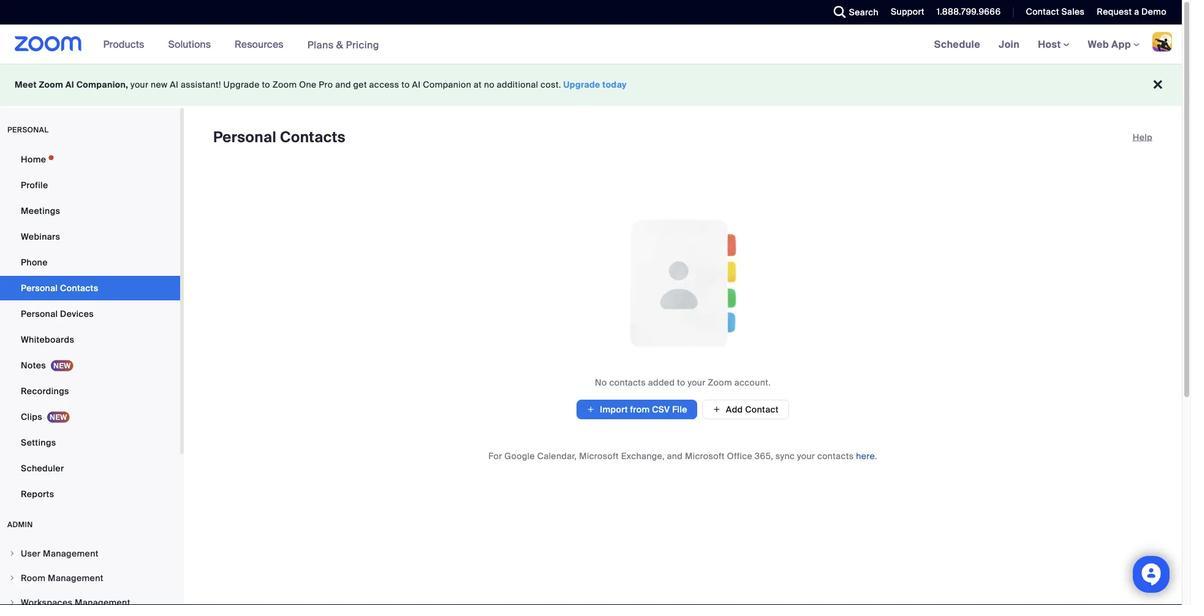 Task type: vqa. For each thing, say whether or not it's contained in the screenshot.
User Management's Management
yes



Task type: locate. For each thing, give the bounding box(es) containing it.
add contact
[[726, 404, 779, 415]]

sales
[[1062, 6, 1085, 17]]

meet zoom ai companion, your new ai assistant! upgrade to zoom one pro and get access to ai companion at no additional cost. upgrade today
[[15, 79, 627, 90]]

1 horizontal spatial and
[[667, 450, 683, 462]]

0 vertical spatial and
[[336, 79, 351, 90]]

your right 'sync'
[[798, 450, 816, 462]]

contacts up devices
[[60, 282, 98, 294]]

app
[[1112, 38, 1132, 51]]

ai
[[65, 79, 74, 90], [170, 79, 179, 90], [412, 79, 421, 90]]

upgrade down product information navigation
[[224, 79, 260, 90]]

contacts down "one"
[[280, 128, 346, 147]]

reports
[[21, 488, 54, 500]]

to right added
[[678, 377, 686, 388]]

join
[[999, 38, 1020, 51]]

request
[[1098, 6, 1133, 17]]

contacts left the here link
[[818, 450, 854, 462]]

1.888.799.9666 button
[[928, 0, 1005, 25], [937, 6, 1002, 17]]

zoom left "one"
[[273, 79, 297, 90]]

no contacts added to your zoom account.
[[595, 377, 771, 388]]

personal for personal contacts link
[[21, 282, 58, 294]]

1 vertical spatial and
[[667, 450, 683, 462]]

products
[[103, 38, 144, 51]]

0 vertical spatial personal
[[213, 128, 277, 147]]

personal devices link
[[0, 302, 180, 326]]

1 vertical spatial contacts
[[60, 282, 98, 294]]

user management
[[21, 548, 99, 559]]

import from csv file
[[600, 404, 688, 415]]

1 horizontal spatial your
[[688, 377, 706, 388]]

contact
[[1027, 6, 1060, 17], [746, 404, 779, 415]]

ai right the new
[[170, 79, 179, 90]]

0 vertical spatial contacts
[[280, 128, 346, 147]]

settings
[[21, 437, 56, 448]]

scheduler link
[[0, 456, 180, 481]]

0 vertical spatial right image
[[9, 575, 16, 582]]

0 vertical spatial your
[[131, 79, 149, 90]]

webinars link
[[0, 224, 180, 249]]

personal inside personal contacts link
[[21, 282, 58, 294]]

schedule
[[935, 38, 981, 51]]

to right access
[[402, 79, 410, 90]]

contacts right no
[[610, 377, 646, 388]]

right image
[[9, 575, 16, 582], [9, 599, 16, 605]]

here link
[[857, 450, 876, 462]]

0 horizontal spatial contact
[[746, 404, 779, 415]]

support link
[[882, 0, 928, 25], [892, 6, 925, 17]]

0 horizontal spatial ai
[[65, 79, 74, 90]]

your inside meet zoom ai companion, footer
[[131, 79, 149, 90]]

and left get
[[336, 79, 351, 90]]

your right added
[[688, 377, 706, 388]]

account.
[[735, 377, 771, 388]]

meet zoom ai companion, footer
[[0, 64, 1183, 106]]

0 horizontal spatial zoom
[[39, 79, 63, 90]]

0 horizontal spatial your
[[131, 79, 149, 90]]

recordings
[[21, 385, 69, 397]]

your left the new
[[131, 79, 149, 90]]

microsoft
[[579, 450, 619, 462], [685, 450, 725, 462]]

1 vertical spatial personal contacts
[[21, 282, 98, 294]]

ai left companion
[[412, 79, 421, 90]]

help link
[[1134, 128, 1153, 147]]

1 vertical spatial right image
[[9, 599, 16, 605]]

1 vertical spatial contact
[[746, 404, 779, 415]]

demo
[[1142, 6, 1167, 17]]

1 vertical spatial your
[[688, 377, 706, 388]]

0 horizontal spatial and
[[336, 79, 351, 90]]

0 vertical spatial personal contacts
[[213, 128, 346, 147]]

zoom up add icon
[[708, 377, 733, 388]]

microsoft left office on the right bottom
[[685, 450, 725, 462]]

plans & pricing link
[[308, 38, 379, 51], [308, 38, 379, 51]]

notes link
[[0, 353, 180, 378]]

profile
[[21, 179, 48, 191]]

contacts
[[280, 128, 346, 147], [60, 282, 98, 294]]

right image down right image
[[9, 599, 16, 605]]

admin menu menu
[[0, 542, 180, 605]]

room management
[[21, 572, 103, 584]]

and right exchange, in the bottom of the page
[[667, 450, 683, 462]]

personal
[[213, 128, 277, 147], [21, 282, 58, 294], [21, 308, 58, 319]]

1 horizontal spatial contacts
[[818, 450, 854, 462]]

1 vertical spatial management
[[48, 572, 103, 584]]

2 right image from the top
[[9, 599, 16, 605]]

for google calendar, microsoft exchange, and microsoft office 365, sync your contacts here .
[[489, 450, 878, 462]]

0 vertical spatial contacts
[[610, 377, 646, 388]]

0 horizontal spatial upgrade
[[224, 79, 260, 90]]

plans
[[308, 38, 334, 51]]

admin
[[7, 520, 33, 529]]

2 horizontal spatial zoom
[[708, 377, 733, 388]]

personal menu menu
[[0, 147, 180, 508]]

contact sales link
[[1017, 0, 1089, 25], [1027, 6, 1085, 17]]

1 vertical spatial contacts
[[818, 450, 854, 462]]

contact left sales
[[1027, 6, 1060, 17]]

management up room management
[[43, 548, 99, 559]]

right image
[[9, 550, 16, 557]]

zoom
[[39, 79, 63, 90], [273, 79, 297, 90], [708, 377, 733, 388]]

request a demo link
[[1089, 0, 1183, 25], [1098, 6, 1167, 17]]

meetings navigation
[[926, 25, 1183, 65]]

host
[[1039, 38, 1064, 51]]

banner
[[0, 25, 1183, 65]]

to down resources dropdown button
[[262, 79, 270, 90]]

2 horizontal spatial ai
[[412, 79, 421, 90]]

3 ai from the left
[[412, 79, 421, 90]]

sync
[[776, 450, 795, 462]]

personal contacts up the "personal devices"
[[21, 282, 98, 294]]

365,
[[755, 450, 774, 462]]

management down user management menu item
[[48, 572, 103, 584]]

1 ai from the left
[[65, 79, 74, 90]]

2 horizontal spatial your
[[798, 450, 816, 462]]

menu item
[[0, 591, 180, 605]]

1 right image from the top
[[9, 575, 16, 582]]

1.888.799.9666 button up schedule link
[[937, 6, 1002, 17]]

clips link
[[0, 405, 180, 429]]

personal contacts down "one"
[[213, 128, 346, 147]]

1 horizontal spatial ai
[[170, 79, 179, 90]]

0 horizontal spatial to
[[262, 79, 270, 90]]

0 vertical spatial management
[[43, 548, 99, 559]]

management
[[43, 548, 99, 559], [48, 572, 103, 584]]

0 horizontal spatial microsoft
[[579, 450, 619, 462]]

0 horizontal spatial personal contacts
[[21, 282, 98, 294]]

upgrade right cost.
[[564, 79, 601, 90]]

ai left companion,
[[65, 79, 74, 90]]

1 horizontal spatial microsoft
[[685, 450, 725, 462]]

add image
[[587, 403, 595, 416]]

microsoft right the "calendar,"
[[579, 450, 619, 462]]

exchange,
[[622, 450, 665, 462]]

whiteboards
[[21, 334, 74, 345]]

0 horizontal spatial contacts
[[60, 282, 98, 294]]

products button
[[103, 25, 150, 64]]

scheduler
[[21, 463, 64, 474]]

add
[[726, 404, 743, 415]]

2 ai from the left
[[170, 79, 179, 90]]

personal contacts
[[213, 128, 346, 147], [21, 282, 98, 294]]

1.888.799.9666
[[937, 6, 1002, 17]]

2 vertical spatial personal
[[21, 308, 58, 319]]

whiteboards link
[[0, 327, 180, 352]]

personal contacts link
[[0, 276, 180, 300]]

0 horizontal spatial contacts
[[610, 377, 646, 388]]

1.888.799.9666 button up schedule
[[928, 0, 1005, 25]]

1 horizontal spatial zoom
[[273, 79, 297, 90]]

1 horizontal spatial contact
[[1027, 6, 1060, 17]]

upgrade today link
[[564, 79, 627, 90]]

room management menu item
[[0, 567, 180, 590]]

2 vertical spatial your
[[798, 450, 816, 462]]

1 vertical spatial personal
[[21, 282, 58, 294]]

meetings link
[[0, 199, 180, 223]]

zoom right the meet
[[39, 79, 63, 90]]

contacts inside personal menu "menu"
[[60, 282, 98, 294]]

right image left the room at bottom
[[9, 575, 16, 582]]

devices
[[60, 308, 94, 319]]

your
[[131, 79, 149, 90], [688, 377, 706, 388], [798, 450, 816, 462]]

1 horizontal spatial upgrade
[[564, 79, 601, 90]]

2 upgrade from the left
[[564, 79, 601, 90]]

personal inside "personal devices" link
[[21, 308, 58, 319]]

contact right add
[[746, 404, 779, 415]]

add image
[[713, 404, 722, 415]]

notes
[[21, 360, 46, 371]]



Task type: describe. For each thing, give the bounding box(es) containing it.
import
[[600, 404, 628, 415]]

webinars
[[21, 231, 60, 242]]

reports link
[[0, 482, 180, 506]]

a
[[1135, 6, 1140, 17]]

schedule link
[[926, 25, 990, 64]]

additional
[[497, 79, 539, 90]]

web app button
[[1089, 38, 1140, 51]]

resources
[[235, 38, 284, 51]]

0 vertical spatial contact
[[1027, 6, 1060, 17]]

host button
[[1039, 38, 1070, 51]]

search button
[[825, 0, 882, 25]]

management for user management
[[43, 548, 99, 559]]

pricing
[[346, 38, 379, 51]]

file
[[673, 404, 688, 415]]

from
[[631, 404, 650, 415]]

companion
[[423, 79, 472, 90]]

meet
[[15, 79, 37, 90]]

zoom logo image
[[15, 36, 82, 52]]

1 microsoft from the left
[[579, 450, 619, 462]]

search
[[850, 6, 879, 18]]

at
[[474, 79, 482, 90]]

plans & pricing
[[308, 38, 379, 51]]

profile picture image
[[1153, 32, 1173, 52]]

phone
[[21, 257, 48, 268]]

1 horizontal spatial to
[[402, 79, 410, 90]]

no
[[484, 79, 495, 90]]

access
[[369, 79, 399, 90]]

banner containing products
[[0, 25, 1183, 65]]

companion,
[[76, 79, 128, 90]]

calendar,
[[538, 450, 577, 462]]

help
[[1134, 132, 1153, 143]]

personal contacts inside personal menu "menu"
[[21, 282, 98, 294]]

recordings link
[[0, 379, 180, 403]]

management for room management
[[48, 572, 103, 584]]

.
[[876, 450, 878, 462]]

2 horizontal spatial to
[[678, 377, 686, 388]]

solutions button
[[168, 25, 216, 64]]

get
[[354, 79, 367, 90]]

2 microsoft from the left
[[685, 450, 725, 462]]

support
[[892, 6, 925, 17]]

profile link
[[0, 173, 180, 197]]

and inside meet zoom ai companion, footer
[[336, 79, 351, 90]]

&
[[336, 38, 344, 51]]

google
[[505, 450, 535, 462]]

office
[[728, 450, 753, 462]]

import from csv file button
[[577, 400, 698, 419]]

personal devices
[[21, 308, 94, 319]]

cost.
[[541, 79, 562, 90]]

1 horizontal spatial personal contacts
[[213, 128, 346, 147]]

personal
[[7, 125, 49, 135]]

personal for "personal devices" link
[[21, 308, 58, 319]]

your for to
[[688, 377, 706, 388]]

web
[[1089, 38, 1110, 51]]

room
[[21, 572, 46, 584]]

1 upgrade from the left
[[224, 79, 260, 90]]

assistant!
[[181, 79, 221, 90]]

phone link
[[0, 250, 180, 275]]

contact sales
[[1027, 6, 1085, 17]]

right image inside room management menu item
[[9, 575, 16, 582]]

no
[[595, 377, 607, 388]]

for
[[489, 450, 502, 462]]

solutions
[[168, 38, 211, 51]]

today
[[603, 79, 627, 90]]

add contact button
[[703, 400, 790, 419]]

resources button
[[235, 25, 289, 64]]

your for companion,
[[131, 79, 149, 90]]

csv
[[652, 404, 670, 415]]

clips
[[21, 411, 42, 422]]

user management menu item
[[0, 542, 180, 565]]

1 horizontal spatial contacts
[[280, 128, 346, 147]]

home
[[21, 154, 46, 165]]

contact inside button
[[746, 404, 779, 415]]

home link
[[0, 147, 180, 172]]

settings link
[[0, 430, 180, 455]]

web app
[[1089, 38, 1132, 51]]

new
[[151, 79, 168, 90]]

join link
[[990, 25, 1030, 64]]

here
[[857, 450, 876, 462]]

product information navigation
[[94, 25, 389, 65]]

added
[[649, 377, 675, 388]]

request a demo
[[1098, 6, 1167, 17]]

pro
[[319, 79, 333, 90]]

meetings
[[21, 205, 60, 216]]

one
[[299, 79, 317, 90]]

user
[[21, 548, 41, 559]]



